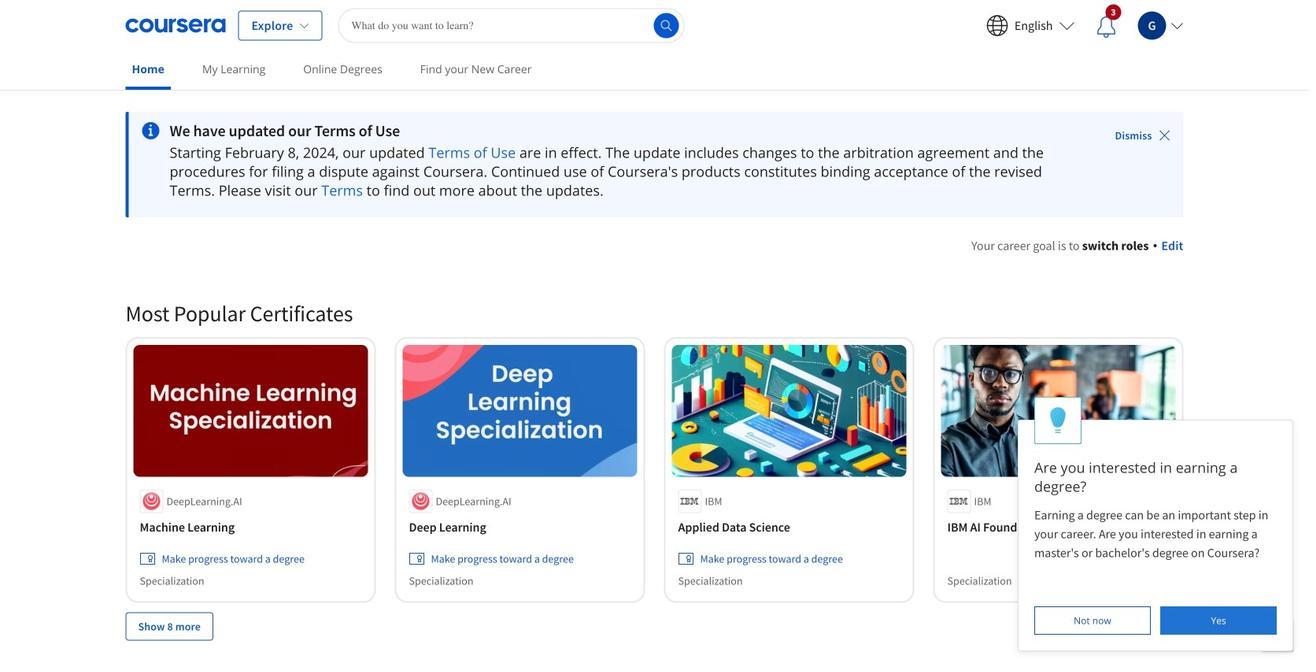 Task type: describe. For each thing, give the bounding box(es) containing it.
coursera image
[[126, 13, 226, 38]]

lightbulb tip image
[[1050, 407, 1067, 434]]

most popular certificates collection element
[[116, 274, 1194, 666]]



Task type: locate. For each thing, give the bounding box(es) containing it.
information: we have updated our terms of use element
[[170, 121, 1072, 140]]

alice element
[[1018, 397, 1294, 651]]

What do you want to learn? text field
[[338, 8, 685, 43]]

None search field
[[338, 8, 685, 43]]

main content
[[0, 92, 1310, 667]]

help center image
[[1269, 626, 1288, 645]]



Task type: vqa. For each thing, say whether or not it's contained in the screenshot.
COURSERA image
yes



